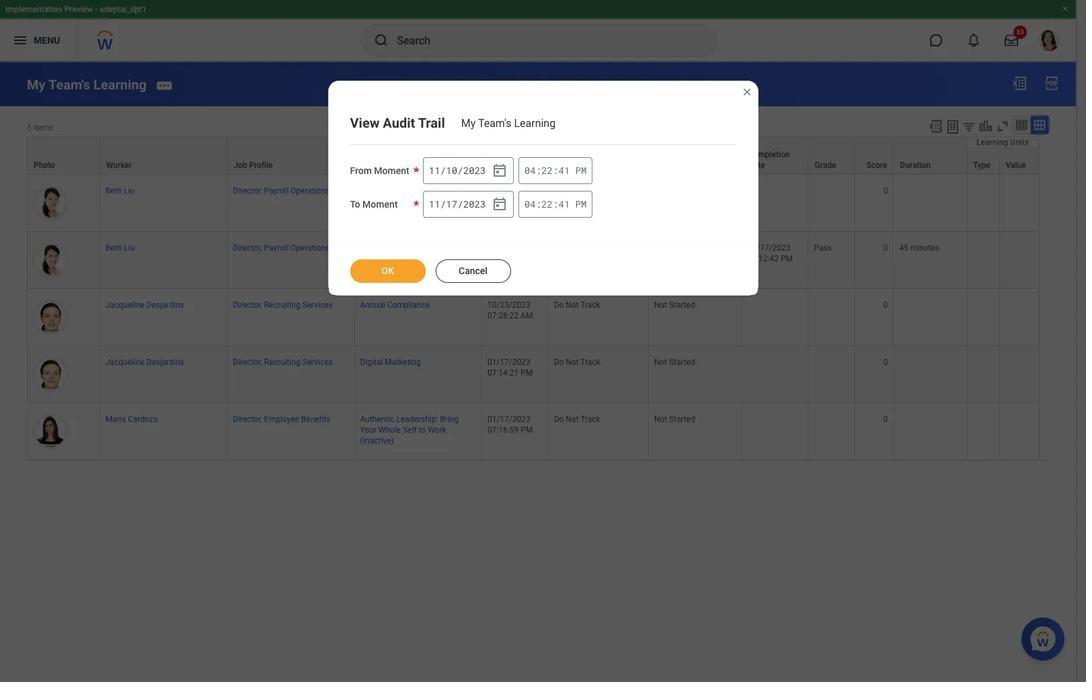 Task type: describe. For each thing, give the bounding box(es) containing it.
pm for 01/17/2023 07:16:59 pm
[[521, 426, 533, 435]]

maria
[[105, 415, 126, 425]]

liu for annual
[[124, 186, 135, 196]]

41 for 11 / 10 / 2023
[[559, 164, 570, 177]]

1 0 from the top
[[884, 186, 888, 196]]

41 for 11 / 17 / 2023
[[559, 198, 570, 211]]

11 for 11 / 17 / 2023
[[429, 198, 440, 210]]

operations for annual compliance
[[291, 186, 330, 196]]

payroll for annual compliance
[[264, 186, 289, 196]]

: down registration date popup button
[[536, 198, 542, 211]]

toolbar inside my team's learning main content
[[922, 116, 1050, 136]]

do not track element for 01/17/2023 07:14:21 pm
[[554, 355, 601, 367]]

do not track element for 01/17/2023 07:12:21 pm
[[554, 241, 601, 253]]

view audit trail dialog
[[328, 81, 759, 296]]

authentic
[[360, 415, 395, 425]]

: right registration date popup button
[[553, 164, 559, 177]]

type
[[974, 161, 991, 170]]

track for 01/17/2023 07:16:59 pm
[[581, 415, 601, 425]]

director, recruiting services link for annual
[[233, 298, 333, 310]]

jacqueline desjardins for digital
[[105, 358, 184, 367]]

whole
[[379, 426, 401, 435]]

completion date button
[[743, 137, 808, 174]]

01/17/2023 for 07:12:42
[[748, 243, 791, 253]]

started for 01/17/2023 07:14:21 pm
[[669, 358, 696, 367]]

track for 01/17/2023 07:12:21 pm
[[581, 243, 601, 253]]

content
[[392, 161, 421, 170]]

job profile
[[234, 161, 273, 170]]

jacqueline for digital marketing
[[105, 358, 145, 367]]

from moment
[[350, 166, 410, 176]]

authentic leadership: bring your whole self to work (inactive)
[[360, 415, 459, 446]]

expand table image
[[1033, 118, 1047, 132]]

advanced
[[360, 243, 396, 253]]

do not track element for 10/23/2023 07:28:22 am
[[554, 298, 601, 310]]

advanced business development: communication and negotiation (inactive) link
[[360, 241, 469, 275]]

profile logan mcneil element
[[1031, 26, 1068, 55]]

10/23/2023 07:28:22 am for services
[[488, 301, 533, 321]]

worker
[[106, 161, 132, 170]]

10/23/2023 for director, payroll operations
[[488, 186, 531, 196]]

1 track from the top
[[581, 186, 601, 196]]

desjardins for digital
[[147, 358, 184, 367]]

jacqueline for annual compliance
[[105, 301, 145, 310]]

minute spin button for 11 / 10 / 2023
[[542, 164, 553, 177]]

07:14:21
[[488, 369, 519, 378]]

director, recruiting services for digital marketing
[[233, 358, 333, 367]]

preview
[[64, 5, 93, 14]]

table image
[[1015, 118, 1029, 132]]

(inactive) inside the 'advanced business development: communication and negotiation (inactive)'
[[420, 265, 453, 275]]

10/23/2023 07:28:22 am for operations
[[488, 186, 533, 206]]

minute spin button for 11 / 17 / 2023
[[542, 198, 553, 211]]

0 for the digital marketing link
[[884, 358, 888, 367]]

score button
[[855, 137, 894, 174]]

grade button
[[809, 137, 854, 174]]

learning inside popup button
[[977, 138, 1009, 147]]

11 / 10 / 2023
[[429, 164, 486, 177]]

not started for 10/23/2023 07:28:22 am
[[654, 301, 696, 310]]

duration button
[[894, 137, 967, 174]]

team's for top my team's learning element
[[48, 77, 90, 93]]

attendance status
[[555, 161, 622, 170]]

completed element
[[654, 241, 694, 253]]

authentic leadership: bring your whole self to work (inactive) link
[[360, 413, 459, 446]]

communication
[[411, 254, 469, 264]]

maria cardoza
[[105, 415, 158, 425]]

status
[[598, 161, 622, 170]]

digital marketing link
[[360, 355, 421, 367]]

payroll for advanced business development: communication and negotiation (inactive)
[[264, 243, 289, 253]]

11 / 17 / 2023
[[429, 198, 486, 210]]

10
[[446, 164, 458, 177]]

do for 01/17/2023 07:12:21 pm
[[554, 243, 564, 253]]

digital
[[360, 358, 383, 367]]

01/17/2023 for 07:12:21
[[488, 243, 531, 253]]

services for digital marketing
[[303, 358, 333, 367]]

registration date
[[488, 150, 532, 170]]

view
[[350, 115, 380, 131]]

04 for 11 / 17 / 2023
[[525, 198, 536, 211]]

minutes
[[911, 243, 940, 253]]

04 : 22 : 41 pm for 11 / 10 / 2023
[[525, 164, 587, 177]]

job profile button
[[228, 137, 354, 174]]

completed
[[654, 243, 694, 253]]

annual compliance for director, recruiting services
[[360, 301, 430, 310]]

attendance
[[555, 161, 596, 170]]

: down attendance
[[553, 198, 559, 211]]

not started for 01/17/2023 07:16:59 pm
[[654, 415, 696, 425]]

not started for 01/17/2023 07:14:21 pm
[[654, 358, 696, 367]]

17
[[446, 198, 458, 210]]

2023 for 11 / 10 / 2023
[[464, 164, 486, 177]]

do not track for 01/17/2023 07:16:59 pm
[[554, 415, 601, 425]]

45
[[900, 243, 909, 253]]

your
[[360, 426, 377, 435]]

duration
[[900, 161, 931, 170]]

worker button
[[100, 137, 227, 174]]

employee's photo (beth liu) image for toolbar within the my team's learning main content
[[33, 243, 68, 278]]

am for director, recruiting services
[[521, 312, 533, 321]]

items
[[33, 123, 54, 132]]

cardoza
[[128, 415, 158, 425]]

date for registration date
[[488, 161, 505, 170]]

5
[[27, 123, 31, 132]]

audit
[[383, 115, 415, 131]]

from
[[350, 166, 372, 176]]

second spin button for 11 / 17 / 2023
[[559, 198, 570, 211]]

07:12:42
[[748, 254, 779, 264]]

/ right the "17"
[[458, 198, 463, 210]]

value
[[1006, 161, 1027, 170]]

photo
[[34, 161, 55, 170]]

score
[[867, 161, 888, 170]]

employee
[[264, 415, 299, 425]]

self
[[403, 426, 417, 435]]

to moment group
[[423, 191, 514, 218]]

2 employee's photo (jacqueline desjardins) image from the top
[[33, 357, 68, 392]]

3 0 from the top
[[884, 301, 888, 310]]

marketing
[[385, 358, 421, 367]]

enrolled content
[[361, 161, 421, 170]]

pm for 01/17/2023 07:14:21 pm
[[521, 369, 533, 378]]

value button
[[1000, 149, 1039, 174]]

grade
[[815, 161, 837, 170]]

row containing maria cardoza
[[27, 404, 1040, 461]]

11 for 11 / 10 / 2023
[[429, 164, 440, 177]]

my team's learning element inside view audit trail dialog
[[461, 117, 564, 130]]

registration date button
[[482, 137, 548, 174]]

date for completion date
[[749, 161, 765, 170]]

pass element
[[814, 241, 832, 253]]

07:28:22 for director, recruiting services
[[488, 312, 519, 321]]

track for 01/17/2023 07:14:21 pm
[[581, 358, 601, 367]]

close environment banner image
[[1062, 5, 1070, 13]]

hour spin button for 11 / 17 / 2023
[[525, 198, 536, 211]]

recruiting for annual compliance
[[264, 301, 301, 310]]

close edit position image
[[742, 87, 753, 98]]

ok button
[[350, 260, 426, 283]]

2023 for 11 / 17 / 2023
[[464, 198, 486, 210]]

expand/collapse chart image
[[979, 119, 994, 134]]

benefits
[[301, 415, 331, 425]]

learning for top my team's learning element
[[94, 77, 147, 93]]

services for annual compliance
[[303, 301, 333, 310]]

beth liu for annual compliance
[[105, 186, 135, 196]]

5 row from the top
[[27, 289, 1040, 347]]

07:16:59
[[488, 426, 519, 435]]

not started element for 10/23/2023 07:28:22 am
[[654, 298, 696, 310]]

07:28:22 for director, payroll operations
[[488, 197, 519, 206]]

-
[[95, 5, 98, 14]]

to moment
[[350, 199, 398, 210]]

: right registration date at the top
[[536, 164, 542, 177]]

maria cardoza link
[[105, 413, 158, 425]]

not started element for 01/17/2023 07:14:21 pm
[[654, 355, 696, 367]]

team's for my team's learning element within view audit trail dialog
[[478, 117, 512, 130]]

job
[[234, 161, 247, 170]]

6 row from the top
[[27, 347, 1040, 404]]

completion date
[[749, 150, 790, 170]]

45 minutes
[[900, 243, 940, 253]]

inbox large image
[[1005, 34, 1019, 47]]

my team's learning inside main content
[[27, 77, 147, 93]]

1 do from the top
[[554, 186, 564, 196]]

completion
[[749, 150, 790, 159]]

beth liu link for advanced
[[105, 241, 135, 253]]

01/17/2023 07:16:59 pm
[[488, 415, 533, 435]]



Task type: vqa. For each thing, say whether or not it's contained in the screenshot.
rightmost Learning
yes



Task type: locate. For each thing, give the bounding box(es) containing it.
leadership:
[[397, 415, 438, 425]]

3 not started element from the top
[[654, 413, 696, 425]]

my team's learning element up registration
[[461, 117, 564, 130]]

director, employee benefits
[[233, 415, 331, 425]]

1 vertical spatial 10/23/2023
[[488, 301, 531, 310]]

0 vertical spatial before or after midday spin button
[[576, 164, 587, 177]]

annual compliance up to moment
[[360, 186, 430, 196]]

director, for director, employee benefits link
[[233, 415, 262, 425]]

pm inside 01/17/2023 07:12:21 pm
[[521, 254, 533, 264]]

pass
[[814, 243, 832, 253]]

1 beth liu link from the top
[[105, 184, 135, 196]]

view printable version (pdf) image
[[1044, 75, 1060, 92]]

:
[[536, 164, 542, 177], [553, 164, 559, 177], [536, 198, 542, 211], [553, 198, 559, 211]]

2 annual compliance link from the top
[[360, 298, 430, 310]]

10/23/2023 for director, recruiting services
[[488, 301, 531, 310]]

1 vertical spatial team's
[[478, 117, 512, 130]]

1 vertical spatial 22
[[542, 198, 553, 211]]

my team's learning up items
[[27, 77, 147, 93]]

1 do not track from the top
[[554, 186, 601, 196]]

0 vertical spatial not started element
[[654, 298, 696, 310]]

employee's photo (beth liu) image for implementation preview -   adeptai_dpt1 banner
[[33, 186, 68, 221]]

enrolled content button
[[355, 137, 482, 174]]

director, payroll operations
[[233, 186, 330, 196], [233, 243, 330, 253]]

2023 inside from moment group
[[464, 164, 486, 177]]

employee's photo (maria cardoza) image
[[33, 415, 68, 450]]

calendar image inside from moment group
[[492, 163, 508, 179]]

2 hour spin button from the top
[[525, 198, 536, 211]]

2 11 from the top
[[429, 198, 440, 210]]

0 horizontal spatial my team's learning
[[27, 77, 147, 93]]

0 vertical spatial minute spin button
[[542, 164, 553, 177]]

2023 right 10
[[464, 164, 486, 177]]

1 vertical spatial my team's learning
[[461, 117, 556, 130]]

director, recruiting services link
[[233, 298, 333, 310], [233, 355, 333, 367]]

negotiation
[[376, 265, 418, 275]]

1 horizontal spatial date
[[749, 161, 765, 170]]

annual compliance link down ok button
[[360, 298, 430, 310]]

1 vertical spatial beth liu
[[105, 243, 135, 253]]

row containing type
[[27, 148, 1040, 175]]

01/17/2023 07:14:21 pm
[[488, 358, 533, 378]]

1 hour spin button from the top
[[525, 164, 536, 177]]

2 beth from the top
[[105, 243, 122, 253]]

work
[[428, 426, 447, 435]]

pm down attendance
[[576, 198, 587, 211]]

01/17/2023 up 07:14:21
[[488, 358, 531, 367]]

1 annual from the top
[[360, 186, 385, 196]]

calendar image for 11 / 10 / 2023
[[492, 163, 508, 179]]

1 41 from the top
[[559, 164, 570, 177]]

jacqueline desjardins link for digital
[[105, 355, 184, 367]]

track for 10/23/2023 07:28:22 am
[[581, 301, 601, 310]]

second spin button down attendance
[[559, 198, 570, 211]]

1 vertical spatial minute spin button
[[542, 198, 553, 211]]

notifications large image
[[968, 34, 981, 47]]

1 jacqueline from the top
[[105, 301, 145, 310]]

date down registration
[[488, 161, 505, 170]]

started for 01/17/2023 07:16:59 pm
[[669, 415, 696, 425]]

0 vertical spatial annual compliance link
[[360, 184, 430, 196]]

recruiting
[[264, 301, 301, 310], [264, 358, 301, 367]]

annual compliance down ok button
[[360, 301, 430, 310]]

10/23/2023
[[488, 186, 531, 196], [488, 301, 531, 310]]

2 director, from the top
[[233, 243, 262, 253]]

am up 01/17/2023 07:14:21 pm
[[521, 312, 533, 321]]

2 10/23/2023 from the top
[[488, 301, 531, 310]]

team's up items
[[48, 77, 90, 93]]

1 horizontal spatial my team's learning
[[461, 117, 556, 130]]

search image
[[373, 32, 389, 48]]

development:
[[360, 254, 409, 264]]

2 10/23/2023 07:28:22 am from the top
[[488, 301, 533, 321]]

2 07:28:22 from the top
[[488, 312, 519, 321]]

1 compliance from the top
[[387, 186, 430, 196]]

3 not started from the top
[[654, 415, 696, 425]]

calendar image inside to moment group
[[492, 196, 508, 213]]

compliance
[[387, 186, 430, 196], [387, 301, 430, 310]]

0 horizontal spatial export to excel image
[[928, 119, 943, 134]]

2 22 from the top
[[542, 198, 553, 211]]

started
[[669, 301, 696, 310], [669, 358, 696, 367], [669, 415, 696, 425]]

0 for authentic leadership: bring your whole self to work (inactive) link
[[884, 415, 888, 425]]

1 vertical spatial jacqueline desjardins
[[105, 358, 184, 367]]

5 do not track element from the top
[[554, 413, 601, 425]]

2 calendar image from the top
[[492, 196, 508, 213]]

5 do from the top
[[554, 415, 564, 425]]

/ left the "17"
[[441, 198, 446, 210]]

pm inside 01/17/2023 07:16:59 pm
[[521, 426, 533, 435]]

director, employee benefits link
[[233, 413, 331, 425]]

2 vertical spatial not started
[[654, 415, 696, 425]]

do not track for 10/23/2023 07:28:22 am
[[554, 301, 601, 310]]

annual up to moment
[[360, 186, 385, 196]]

1 vertical spatial services
[[303, 358, 333, 367]]

director, payroll operations link for advanced
[[233, 241, 330, 253]]

1 vertical spatial export to excel image
[[928, 119, 943, 134]]

1 04 from the top
[[525, 164, 536, 177]]

beth liu for advanced business development: communication and negotiation (inactive)
[[105, 243, 135, 253]]

1 vertical spatial 04
[[525, 198, 536, 211]]

2 director, payroll operations link from the top
[[233, 241, 330, 253]]

compliance down the negotiation
[[387, 301, 430, 310]]

1 vertical spatial payroll
[[264, 243, 289, 253]]

2 operations from the top
[[291, 243, 330, 253]]

started for 10/23/2023 07:28:22 am
[[669, 301, 696, 310]]

beth liu link for annual
[[105, 184, 135, 196]]

11 left the "17"
[[429, 198, 440, 210]]

2 annual compliance from the top
[[360, 301, 430, 310]]

compliance down "content"
[[387, 186, 430, 196]]

01/17/2023 07:12:42 pm
[[748, 243, 793, 264]]

1 annual compliance link from the top
[[360, 184, 430, 196]]

before or after midday spin button
[[576, 164, 587, 177], [576, 198, 587, 211]]

1 vertical spatial calendar image
[[492, 196, 508, 213]]

1 horizontal spatial export to excel image
[[1012, 75, 1028, 92]]

0 vertical spatial started
[[669, 301, 696, 310]]

attendance status button
[[549, 137, 648, 174]]

1 vertical spatial started
[[669, 358, 696, 367]]

2 jacqueline from the top
[[105, 358, 145, 367]]

0 vertical spatial employee's photo (jacqueline desjardins) image
[[33, 300, 68, 335]]

1 vertical spatial 11
[[429, 198, 440, 210]]

1 recruiting from the top
[[264, 301, 301, 310]]

7 row from the top
[[27, 404, 1040, 461]]

beth for annual compliance
[[105, 186, 122, 196]]

01/17/2023 up 07:12:42
[[748, 243, 791, 253]]

my
[[27, 77, 45, 93], [461, 117, 476, 130]]

director, payroll operations for annual compliance
[[233, 186, 330, 196]]

desjardins
[[147, 301, 184, 310], [147, 358, 184, 367]]

1 2023 from the top
[[464, 164, 486, 177]]

annual
[[360, 186, 385, 196], [360, 301, 385, 310]]

pm left "status" at right top
[[576, 164, 587, 177]]

2023 right the "17"
[[464, 198, 486, 210]]

do not track for 01/17/2023 07:14:21 pm
[[554, 358, 601, 367]]

1 vertical spatial operations
[[291, 243, 330, 253]]

second spin button
[[559, 164, 570, 177], [559, 198, 570, 211]]

2 row from the top
[[27, 148, 1040, 175]]

0 vertical spatial 41
[[559, 164, 570, 177]]

director, for digital's director, recruiting services link
[[233, 358, 262, 367]]

4 row from the top
[[27, 232, 1040, 289]]

01/17/2023 for 07:14:21
[[488, 358, 531, 367]]

director, payroll operations for advanced business development: communication and negotiation (inactive)
[[233, 243, 330, 253]]

do not track element for 01/17/2023 07:16:59 pm
[[554, 413, 601, 425]]

10/23/2023 07:28:22 am down '07:12:21'
[[488, 301, 533, 321]]

my right trail
[[461, 117, 476, 130]]

0 vertical spatial annual
[[360, 186, 385, 196]]

do for 01/17/2023 07:14:21 pm
[[554, 358, 564, 367]]

export to excel image for 'view printable version (pdf)' icon
[[1012, 75, 1028, 92]]

5 do not track from the top
[[554, 415, 601, 425]]

pm right '07:12:21'
[[521, 254, 533, 264]]

2 before or after midday spin button from the top
[[576, 198, 587, 211]]

hour spin button down registration
[[525, 164, 536, 177]]

11
[[429, 164, 440, 177], [429, 198, 440, 210]]

cancel
[[459, 266, 488, 277]]

0 horizontal spatial my
[[27, 77, 45, 93]]

compliance for director, payroll operations
[[387, 186, 430, 196]]

2 vertical spatial started
[[669, 415, 696, 425]]

0 vertical spatial calendar image
[[492, 163, 508, 179]]

export to excel image left export to worksheets icon
[[928, 119, 943, 134]]

0 vertical spatial (inactive)
[[420, 265, 453, 275]]

1 vertical spatial director, payroll operations
[[233, 243, 330, 253]]

1 services from the top
[[303, 301, 333, 310]]

0 vertical spatial director, recruiting services link
[[233, 298, 333, 310]]

0 vertical spatial export to excel image
[[1012, 75, 1028, 92]]

04 : 22 : 41 pm
[[525, 164, 587, 177], [525, 198, 587, 211]]

01/17/2023 inside 01/17/2023 07:16:59 pm
[[488, 415, 531, 425]]

pm inside 01/17/2023 07:14:21 pm
[[521, 369, 533, 378]]

1 vertical spatial 41
[[559, 198, 570, 211]]

2 not started element from the top
[[654, 355, 696, 367]]

2 horizontal spatial learning
[[977, 138, 1009, 147]]

date
[[488, 161, 505, 170], [749, 161, 765, 170]]

annual compliance link down from moment
[[360, 184, 430, 196]]

2 second spin button from the top
[[559, 198, 570, 211]]

to
[[350, 199, 360, 210]]

liu for advanced
[[124, 243, 135, 253]]

1 vertical spatial employee's photo (beth liu) image
[[33, 243, 68, 278]]

do for 10/23/2023 07:28:22 am
[[554, 301, 564, 310]]

pm
[[576, 164, 587, 177], [576, 198, 587, 211], [521, 254, 533, 264], [781, 254, 793, 264], [521, 369, 533, 378], [521, 426, 533, 435]]

0 vertical spatial jacqueline
[[105, 301, 145, 310]]

/ right 10
[[458, 164, 463, 177]]

2 vertical spatial not started element
[[654, 413, 696, 425]]

1 vertical spatial 04 : 22 : 41 pm
[[525, 198, 587, 211]]

am for director, payroll operations
[[521, 197, 533, 206]]

my inside view audit trail dialog
[[461, 117, 476, 130]]

profile
[[249, 161, 273, 170]]

0 vertical spatial 10/23/2023
[[488, 186, 531, 196]]

minute spin button down registration date popup button
[[542, 198, 553, 211]]

1 horizontal spatial team's
[[478, 117, 512, 130]]

1 jacqueline desjardins link from the top
[[105, 298, 184, 310]]

hour spin button for 11 / 10 / 2023
[[525, 164, 536, 177]]

0 vertical spatial director, recruiting services
[[233, 301, 333, 310]]

1 vertical spatial annual compliance link
[[360, 298, 430, 310]]

beth for advanced business development: communication and negotiation (inactive)
[[105, 243, 122, 253]]

enrolled
[[361, 161, 390, 170]]

2 04 : 22 : 41 pm from the top
[[525, 198, 587, 211]]

photo button
[[28, 137, 99, 174]]

1 vertical spatial director, payroll operations link
[[233, 241, 330, 253]]

director, for director, payroll operations link related to annual
[[233, 186, 262, 196]]

1 director, payroll operations from the top
[[233, 186, 330, 196]]

my team's learning up registration
[[461, 117, 556, 130]]

jacqueline desjardins link for annual
[[105, 298, 184, 310]]

date inside registration date
[[488, 161, 505, 170]]

1 vertical spatial not started
[[654, 358, 696, 367]]

5 items
[[27, 123, 54, 132]]

and
[[360, 265, 374, 275]]

calendar image for 11 / 17 / 2023
[[492, 196, 508, 213]]

1 operations from the top
[[291, 186, 330, 196]]

2 employee's photo (beth liu) image from the top
[[33, 243, 68, 278]]

01/17/2023 inside 01/17/2023 07:12:21 pm
[[488, 243, 531, 253]]

1 employee's photo (beth liu) image from the top
[[33, 186, 68, 221]]

1 director, from the top
[[233, 186, 262, 196]]

07:28:22 down registration date at the top
[[488, 197, 519, 206]]

0 vertical spatial my team's learning element
[[27, 77, 147, 93]]

0 vertical spatial compliance
[[387, 186, 430, 196]]

04 : 22 : 41 pm for 11 / 17 / 2023
[[525, 198, 587, 211]]

2 04 from the top
[[525, 198, 536, 211]]

1 vertical spatial annual compliance
[[360, 301, 430, 310]]

annual compliance for director, payroll operations
[[360, 186, 430, 196]]

01/17/2023 for 07:16:59
[[488, 415, 531, 425]]

1 horizontal spatial (inactive)
[[420, 265, 453, 275]]

implementation
[[5, 5, 62, 14]]

0 vertical spatial 2023
[[464, 164, 486, 177]]

moment for 11 / 17 / 2023
[[363, 199, 398, 210]]

3 track from the top
[[581, 301, 601, 310]]

1 not started element from the top
[[654, 298, 696, 310]]

jacqueline desjardins for annual
[[105, 301, 184, 310]]

0 vertical spatial services
[[303, 301, 333, 310]]

1 payroll from the top
[[264, 186, 289, 196]]

advanced business development: communication and negotiation (inactive)
[[360, 243, 469, 275]]

4 0 from the top
[[884, 358, 888, 367]]

2 services from the top
[[303, 358, 333, 367]]

ok
[[382, 266, 394, 277]]

0 vertical spatial director, payroll operations link
[[233, 184, 330, 196]]

0 horizontal spatial learning
[[94, 77, 147, 93]]

0 vertical spatial recruiting
[[264, 301, 301, 310]]

1 started from the top
[[669, 301, 696, 310]]

1 employee's photo (jacqueline desjardins) image from the top
[[33, 300, 68, 335]]

moment
[[374, 166, 410, 176], [363, 199, 398, 210]]

10/23/2023 down registration date at the top
[[488, 186, 531, 196]]

implementation preview -   adeptai_dpt1 banner
[[0, 0, 1077, 62]]

1 vertical spatial 07:28:22
[[488, 312, 519, 321]]

1 vertical spatial second spin button
[[559, 198, 570, 211]]

do not track
[[554, 186, 601, 196], [554, 243, 601, 253], [554, 301, 601, 310], [554, 358, 601, 367], [554, 415, 601, 425]]

before or after midday spin button left "status" at right top
[[576, 164, 587, 177]]

pm right 07:16:59 at bottom left
[[521, 426, 533, 435]]

5 director, from the top
[[233, 415, 262, 425]]

0 vertical spatial am
[[521, 197, 533, 206]]

minute spin button left attendance
[[542, 164, 553, 177]]

my inside main content
[[27, 77, 45, 93]]

1 vertical spatial learning
[[514, 117, 556, 130]]

pm for 01/17/2023 07:12:21 pm
[[521, 254, 533, 264]]

2 do not track from the top
[[554, 243, 601, 253]]

0 vertical spatial second spin button
[[559, 164, 570, 177]]

not started element
[[654, 298, 696, 310], [654, 355, 696, 367], [654, 413, 696, 425]]

1 vertical spatial beth
[[105, 243, 122, 253]]

date inside completion date
[[749, 161, 765, 170]]

director, payroll operations link for annual
[[233, 184, 330, 196]]

team's up registration
[[478, 117, 512, 130]]

export to excel image left 'view printable version (pdf)' icon
[[1012, 75, 1028, 92]]

0 vertical spatial annual compliance
[[360, 186, 430, 196]]

not started element for 01/17/2023 07:16:59 pm
[[654, 413, 696, 425]]

1 director, recruiting services from the top
[[233, 301, 333, 310]]

my team's learning main content
[[0, 62, 1077, 474]]

director, inside director, employee benefits link
[[233, 415, 262, 425]]

01/17/2023 up '07:12:21'
[[488, 243, 531, 253]]

04
[[525, 164, 536, 177], [525, 198, 536, 211]]

(inactive) inside authentic leadership: bring your whole self to work (inactive)
[[360, 437, 394, 446]]

my up 5 items
[[27, 77, 45, 93]]

2 vertical spatial learning
[[977, 138, 1009, 147]]

pm right 07:14:21
[[521, 369, 533, 378]]

1 vertical spatial my team's learning element
[[461, 117, 564, 130]]

my team's learning element up items
[[27, 77, 147, 93]]

1 annual compliance from the top
[[360, 186, 430, 196]]

2 compliance from the top
[[387, 301, 430, 310]]

1 jacqueline desjardins from the top
[[105, 301, 184, 310]]

0 vertical spatial beth
[[105, 186, 122, 196]]

my team's learning inside view audit trail dialog
[[461, 117, 556, 130]]

annual compliance link for director, recruiting services
[[360, 298, 430, 310]]

second spin button left "status" at right top
[[559, 164, 570, 177]]

0 vertical spatial learning
[[94, 77, 147, 93]]

0 vertical spatial desjardins
[[147, 301, 184, 310]]

2 payroll from the top
[[264, 243, 289, 253]]

am down registration date at the top
[[521, 197, 533, 206]]

cancel button
[[436, 260, 511, 283]]

1 10/23/2023 from the top
[[488, 186, 531, 196]]

not started
[[654, 301, 696, 310], [654, 358, 696, 367], [654, 415, 696, 425]]

from moment group
[[423, 157, 514, 184]]

0 vertical spatial 07:28:22
[[488, 197, 519, 206]]

22 for 11 / 17 / 2023
[[542, 198, 553, 211]]

/ left 10
[[441, 164, 446, 177]]

annual for director, payroll operations
[[360, 186, 385, 196]]

1 vertical spatial annual
[[360, 301, 385, 310]]

beth liu link
[[105, 184, 135, 196], [105, 241, 135, 253]]

adeptai_dpt1
[[100, 5, 147, 14]]

4 do from the top
[[554, 358, 564, 367]]

calendar image down registration
[[492, 163, 508, 179]]

2023
[[464, 164, 486, 177], [464, 198, 486, 210]]

1 vertical spatial (inactive)
[[360, 437, 394, 446]]

annual for director, recruiting services
[[360, 301, 385, 310]]

director, recruiting services link for digital
[[233, 355, 333, 367]]

date down completion
[[749, 161, 765, 170]]

3 do not track from the top
[[554, 301, 601, 310]]

2 0 from the top
[[884, 243, 888, 253]]

0 vertical spatial team's
[[48, 77, 90, 93]]

0 vertical spatial 04 : 22 : 41 pm
[[525, 164, 587, 177]]

before or after midday spin button for 11 / 10 / 2023
[[576, 164, 587, 177]]

0 vertical spatial moment
[[374, 166, 410, 176]]

row containing learning units
[[27, 136, 1040, 175]]

1 vertical spatial liu
[[124, 243, 135, 253]]

type button
[[968, 149, 999, 174]]

0 vertical spatial beth liu link
[[105, 184, 135, 196]]

1 vertical spatial jacqueline
[[105, 358, 145, 367]]

22 for 11 / 10 / 2023
[[542, 164, 553, 177]]

0 vertical spatial hour spin button
[[525, 164, 536, 177]]

1 calendar image from the top
[[492, 163, 508, 179]]

2 do from the top
[[554, 243, 564, 253]]

calendar image right 11 / 17 / 2023
[[492, 196, 508, 213]]

4 do not track from the top
[[554, 358, 601, 367]]

1 vertical spatial beth liu link
[[105, 241, 135, 253]]

minute spin button
[[542, 164, 553, 177], [542, 198, 553, 211]]

director, for advanced's director, payroll operations link
[[233, 243, 262, 253]]

01/17/2023 up 07:16:59 at bottom left
[[488, 415, 531, 425]]

3 do from the top
[[554, 301, 564, 310]]

04 down registration date at the top
[[525, 198, 536, 211]]

recruiting for digital marketing
[[264, 358, 301, 367]]

1 22 from the top
[[542, 164, 553, 177]]

before or after midday spin button down attendance
[[576, 198, 587, 211]]

0 horizontal spatial my team's learning element
[[27, 77, 147, 93]]

04 down registration
[[525, 164, 536, 177]]

1 do not track element from the top
[[554, 184, 601, 196]]

1 vertical spatial moment
[[363, 199, 398, 210]]

my team's learning element
[[27, 77, 147, 93], [461, 117, 564, 130]]

2 beth liu from the top
[[105, 243, 135, 253]]

2 started from the top
[[669, 358, 696, 367]]

1 11 from the top
[[429, 164, 440, 177]]

1 vertical spatial recruiting
[[264, 358, 301, 367]]

01/17/2023 inside 01/17/2023 07:14:21 pm
[[488, 358, 531, 367]]

0 for advanced business development: communication and negotiation (inactive) link
[[884, 243, 888, 253]]

0 vertical spatial director, payroll operations
[[233, 186, 330, 196]]

operations for advanced business development: communication and negotiation (inactive)
[[291, 243, 330, 253]]

2 am from the top
[[521, 312, 533, 321]]

hour spin button down registration date at the top
[[525, 198, 536, 211]]

track
[[581, 186, 601, 196], [581, 243, 601, 253], [581, 301, 601, 310], [581, 358, 601, 367], [581, 415, 601, 425]]

export to excel image
[[1012, 75, 1028, 92], [928, 119, 943, 134]]

director, recruiting services
[[233, 301, 333, 310], [233, 358, 333, 367]]

my for top my team's learning element
[[27, 77, 45, 93]]

11 inside from moment group
[[429, 164, 440, 177]]

0 vertical spatial payroll
[[264, 186, 289, 196]]

units
[[1011, 138, 1029, 147]]

my for my team's learning element within view audit trail dialog
[[461, 117, 476, 130]]

41 left "status" at right top
[[559, 164, 570, 177]]

0 vertical spatial 04
[[525, 164, 536, 177]]

before or after midday spin button for 11 / 17 / 2023
[[576, 198, 587, 211]]

1 before or after midday spin button from the top
[[576, 164, 587, 177]]

1 date from the left
[[488, 161, 505, 170]]

1 not started from the top
[[654, 301, 696, 310]]

1 vertical spatial director, recruiting services
[[233, 358, 333, 367]]

11 left 10
[[429, 164, 440, 177]]

4 director, from the top
[[233, 358, 262, 367]]

jacqueline desjardins link
[[105, 298, 184, 310], [105, 355, 184, 367]]

10/23/2023 down '07:12:21'
[[488, 301, 531, 310]]

0 vertical spatial beth liu
[[105, 186, 135, 196]]

4 do not track element from the top
[[554, 355, 601, 367]]

desjardins for annual
[[147, 301, 184, 310]]

pm inside 01/17/2023 07:12:42 pm
[[781, 254, 793, 264]]

calendar image
[[492, 163, 508, 179], [492, 196, 508, 213]]

learning inside view audit trail dialog
[[514, 117, 556, 130]]

not
[[566, 186, 579, 196], [566, 243, 579, 253], [566, 301, 579, 310], [654, 301, 667, 310], [566, 358, 579, 367], [654, 358, 667, 367], [566, 415, 579, 425], [654, 415, 667, 425]]

select to filter grid data image
[[962, 120, 977, 134]]

3 director, from the top
[[233, 301, 262, 310]]

2 desjardins from the top
[[147, 358, 184, 367]]

digital marketing
[[360, 358, 421, 367]]

0 horizontal spatial team's
[[48, 77, 90, 93]]

/
[[441, 164, 446, 177], [458, 164, 463, 177], [441, 198, 446, 210], [458, 198, 463, 210]]

hour spin button
[[525, 164, 536, 177], [525, 198, 536, 211]]

01/17/2023 inside 01/17/2023 07:12:42 pm
[[748, 243, 791, 253]]

annual compliance link
[[360, 184, 430, 196], [360, 298, 430, 310]]

07:28:22
[[488, 197, 519, 206], [488, 312, 519, 321]]

0 horizontal spatial date
[[488, 161, 505, 170]]

1 director, recruiting services link from the top
[[233, 298, 333, 310]]

1 vertical spatial 10/23/2023 07:28:22 am
[[488, 301, 533, 321]]

2 minute spin button from the top
[[542, 198, 553, 211]]

41 down attendance
[[559, 198, 570, 211]]

1 am from the top
[[521, 197, 533, 206]]

export to worksheets image
[[945, 119, 961, 135]]

1 desjardins from the top
[[147, 301, 184, 310]]

1 director, payroll operations link from the top
[[233, 184, 330, 196]]

2 annual from the top
[[360, 301, 385, 310]]

1 vertical spatial my
[[461, 117, 476, 130]]

pm right 07:12:42
[[781, 254, 793, 264]]

employee's photo (beth liu) image
[[33, 186, 68, 221], [33, 243, 68, 278]]

fullscreen image
[[996, 119, 1011, 134]]

trail
[[418, 115, 445, 131]]

07:12:21
[[488, 254, 519, 264]]

team's inside my team's learning main content
[[48, 77, 90, 93]]

11 inside to moment group
[[429, 198, 440, 210]]

to
[[419, 426, 426, 435]]

cell
[[649, 175, 743, 232], [743, 175, 809, 232], [809, 175, 855, 232], [894, 175, 968, 232], [968, 175, 1000, 232], [1000, 175, 1040, 232], [968, 232, 1000, 289], [1000, 232, 1040, 289], [743, 289, 809, 347], [809, 289, 855, 347], [894, 289, 968, 347], [968, 289, 1000, 347], [1000, 289, 1040, 347], [743, 347, 809, 404], [809, 347, 855, 404], [894, 347, 968, 404], [968, 347, 1000, 404], [1000, 347, 1040, 404], [743, 404, 809, 461], [809, 404, 855, 461], [894, 404, 968, 461], [968, 404, 1000, 461], [1000, 404, 1040, 461]]

0 vertical spatial operations
[[291, 186, 330, 196]]

2 track from the top
[[581, 243, 601, 253]]

22 down registration date popup button
[[542, 198, 553, 211]]

learning units
[[977, 138, 1029, 147]]

do for 01/17/2023 07:16:59 pm
[[554, 415, 564, 425]]

07:28:22 up 01/17/2023 07:14:21 pm
[[488, 312, 519, 321]]

do not track for 01/17/2023 07:12:21 pm
[[554, 243, 601, 253]]

0 vertical spatial liu
[[124, 186, 135, 196]]

view audit trail
[[350, 115, 445, 131]]

01/17/2023 07:12:21 pm
[[488, 243, 533, 264]]

0 vertical spatial employee's photo (beth liu) image
[[33, 186, 68, 221]]

1 10/23/2023 07:28:22 am from the top
[[488, 186, 533, 206]]

1 horizontal spatial learning
[[514, 117, 556, 130]]

bring
[[440, 415, 459, 425]]

row
[[27, 136, 1040, 175], [27, 148, 1040, 175], [27, 175, 1040, 232], [27, 232, 1040, 289], [27, 289, 1040, 347], [27, 347, 1040, 404], [27, 404, 1040, 461]]

2 not started from the top
[[654, 358, 696, 367]]

operations
[[291, 186, 330, 196], [291, 243, 330, 253]]

director, for annual director, recruiting services link
[[233, 301, 262, 310]]

0 vertical spatial my
[[27, 77, 45, 93]]

annual down and
[[360, 301, 385, 310]]

1 vertical spatial am
[[521, 312, 533, 321]]

(inactive) down the your on the bottom left of the page
[[360, 437, 394, 446]]

annual compliance
[[360, 186, 430, 196], [360, 301, 430, 310]]

1 second spin button from the top
[[559, 164, 570, 177]]

moment for 11 / 10 / 2023
[[374, 166, 410, 176]]

director, recruiting services for annual compliance
[[233, 301, 333, 310]]

toolbar
[[922, 116, 1050, 136]]

compliance for director, recruiting services
[[387, 301, 430, 310]]

3 row from the top
[[27, 175, 1040, 232]]

learning for my team's learning element within view audit trail dialog
[[514, 117, 556, 130]]

employee's photo (jacqueline desjardins) image
[[33, 300, 68, 335], [33, 357, 68, 392]]

2 director, recruiting services from the top
[[233, 358, 333, 367]]

team's inside view audit trail dialog
[[478, 117, 512, 130]]

10/23/2023 07:28:22 am down registration date at the top
[[488, 186, 533, 206]]

22 left attendance
[[542, 164, 553, 177]]

0 vertical spatial not started
[[654, 301, 696, 310]]

registration
[[488, 150, 532, 159]]

0 vertical spatial jacqueline desjardins link
[[105, 298, 184, 310]]

5 track from the top
[[581, 415, 601, 425]]

do not track element
[[554, 184, 601, 196], [554, 241, 601, 253], [554, 298, 601, 310], [554, 355, 601, 367], [554, 413, 601, 425]]

implementation preview -   adeptai_dpt1
[[5, 5, 147, 14]]

services
[[303, 301, 333, 310], [303, 358, 333, 367]]

export to excel image for export to worksheets icon
[[928, 119, 943, 134]]

1 04 : 22 : 41 pm from the top
[[525, 164, 587, 177]]

(inactive) down communication
[[420, 265, 453, 275]]

2023 inside to moment group
[[464, 198, 486, 210]]

4 track from the top
[[581, 358, 601, 367]]

learning units button
[[968, 137, 1039, 148]]



